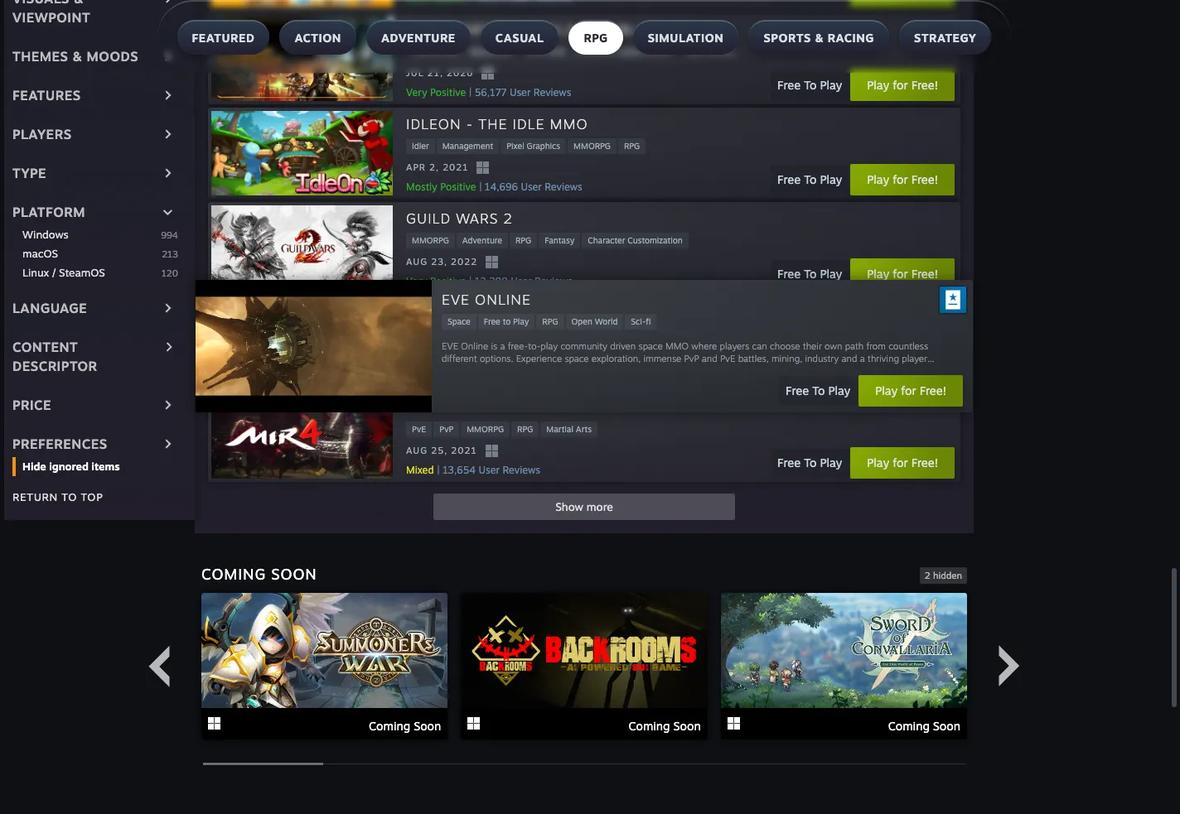 Task type: vqa. For each thing, say whether or not it's contained in the screenshot.
"tarashultz49" inside the The Tarashultz49 link
no



Task type: describe. For each thing, give the bounding box(es) containing it.
guild wars 2
[[406, 209, 513, 227]]

pve inside eve online is a free-to-play community driven space mmo where players can choose their own path from countless different options. experience space exploration, immense pvp and pve battles, mining, industry and a thriving player economy in an ever-expanding sandbox.
[[720, 353, 736, 364]]

2 hidden
[[925, 570, 963, 582]]

graphics
[[527, 141, 561, 151]]

apr
[[406, 162, 426, 173]]

content descriptor
[[12, 339, 97, 374]]

coming for third coming soon link from left
[[889, 719, 930, 733]]

to for bottommost free to play link
[[503, 316, 511, 326]]

star wars™: the old republic™ link
[[406, 20, 665, 40]]

return to top
[[12, 490, 103, 504]]

open world for the topmost the open world 'link'
[[686, 46, 732, 56]]

countless
[[889, 340, 929, 352]]

eve for eve online is a free-to-play community driven space mmo where players can choose their own path from countless different options. experience space exploration, immense pvp and pve battles, mining, industry and a thriving player economy in an ever-expanding sandbox.
[[442, 340, 459, 352]]

play for free! for wars
[[867, 267, 939, 281]]

windows
[[22, 228, 69, 241]]

13,654
[[443, 464, 476, 476]]

viewpoint
[[12, 9, 90, 25]]

character customization for character customization link to the top
[[577, 46, 672, 56]]

battles,
[[738, 353, 769, 364]]

descriptor
[[12, 358, 97, 374]]

racing
[[828, 31, 875, 45]]

1 coming soon link from the left
[[201, 593, 448, 742]]

25,
[[431, 445, 448, 457]]

fi
[[646, 316, 651, 326]]

mmorpg link down star wars™: the old republic™ 'link'
[[521, 44, 570, 59]]

guild
[[406, 209, 451, 227]]

pixel graphics link
[[501, 138, 566, 154]]

2021 for mir4
[[451, 445, 477, 457]]

idleon - the idle mmo
[[406, 115, 588, 132]]

very positive | 12,390 user reviews
[[406, 275, 573, 287]]

3 coming soon link from the left
[[721, 593, 968, 742]]

different
[[442, 353, 477, 364]]

for for wars
[[893, 267, 908, 281]]

show more
[[556, 500, 613, 514]]

themes
[[12, 48, 68, 64]]

own
[[825, 340, 843, 352]]

| right mixed
[[437, 464, 440, 476]]

type
[[12, 165, 47, 181]]

fantasy link
[[539, 233, 580, 248]]

| for -
[[480, 180, 482, 193]]

return
[[12, 490, 58, 504]]

mir4 image
[[211, 394, 393, 479]]

eve online
[[442, 291, 531, 308]]

options.
[[480, 353, 514, 364]]

macos
[[22, 247, 58, 260]]

guild wars 2 image
[[211, 205, 393, 290]]

mmorpg right pvp 'link'
[[467, 424, 504, 434]]

mmo inside eve online is a free-to-play community driven space mmo where players can choose their own path from countless different options. experience space exploration, immense pvp and pve battles, mining, industry and a thriving player economy in an ever-expanding sandbox.
[[666, 340, 689, 352]]

for for -
[[893, 172, 908, 187]]

soon for third coming soon link from the right
[[414, 719, 441, 733]]

simulation
[[648, 31, 724, 45]]

previous image
[[138, 646, 180, 687]]

exploration,
[[592, 353, 641, 364]]

14,696
[[485, 180, 518, 193]]

eve online image
[[196, 280, 444, 413]]

visuals & viewpoint
[[12, 0, 90, 25]]

hidden
[[933, 570, 963, 582]]

pvp inside pvp 'link'
[[440, 424, 454, 434]]

mmo inside idleon - the idle mmo link
[[550, 115, 588, 132]]

industry
[[805, 353, 839, 364]]

12,390
[[475, 275, 508, 287]]

mmorpg link right pvp 'link'
[[461, 422, 510, 437]]

reviews for wars™:
[[534, 86, 572, 98]]

for for wars™:
[[893, 78, 908, 92]]

2,
[[429, 162, 439, 173]]

2 and from the left
[[842, 353, 858, 364]]

to for free to play link to the left
[[431, 46, 439, 56]]

positive for idleon
[[440, 180, 476, 193]]

user right 13,654
[[479, 464, 500, 476]]

very positive | 56,177 user reviews
[[406, 86, 572, 98]]

to for star wars™: the old republic™
[[804, 78, 817, 92]]

1 vertical spatial open world link
[[566, 314, 624, 330]]

next image
[[989, 646, 1031, 687]]

where
[[692, 340, 717, 352]]

very for guild wars 2
[[406, 275, 427, 287]]

0 vertical spatial customization
[[617, 46, 672, 56]]

path
[[845, 340, 864, 352]]

sports
[[764, 31, 812, 45]]

yu-gi-oh! duel links image
[[211, 0, 393, 6]]

reviews for -
[[545, 180, 583, 193]]

apr 2, 2021
[[406, 162, 469, 173]]

2 coming soon link from the left
[[461, 593, 708, 742]]

play
[[541, 340, 558, 352]]

free to play for star wars™: the old republic™
[[778, 78, 843, 92]]

steamos
[[59, 266, 105, 279]]

linux / steamos link
[[22, 265, 161, 281]]

& for themes
[[72, 48, 83, 64]]

to for guild wars 2
[[804, 267, 817, 281]]

free! for wars™:
[[912, 78, 939, 92]]

pixel graphics
[[507, 141, 561, 151]]

wars™:
[[448, 20, 507, 38]]

& for visuals
[[74, 0, 84, 6]]

free! for -
[[912, 172, 939, 187]]

management
[[442, 141, 493, 151]]

macos link
[[22, 246, 162, 262]]

mmorpg link right graphics
[[568, 138, 617, 154]]

items
[[91, 460, 120, 473]]

play for free! for wars™:
[[867, 78, 939, 92]]

idleon - the idle mmo image
[[211, 111, 393, 195]]

an
[[494, 365, 504, 377]]

martial arts
[[547, 424, 592, 434]]

| for wars
[[469, 275, 472, 287]]

more
[[587, 500, 613, 514]]

mixed | 13,654 user reviews
[[406, 464, 541, 476]]

pixel
[[507, 141, 525, 151]]

star wars™: the old republic™ image
[[211, 16, 393, 101]]

space
[[448, 316, 471, 326]]

idler
[[412, 141, 429, 151]]

thriving
[[868, 353, 899, 364]]

pvp link
[[434, 422, 460, 437]]

coming for second coming soon link from right
[[629, 719, 670, 733]]

hide
[[22, 460, 46, 473]]

return to top link
[[12, 490, 103, 504]]

mir4
[[406, 398, 444, 416]]

mmorpg down guild
[[412, 235, 449, 245]]

to-
[[528, 340, 541, 352]]

idleon
[[406, 115, 462, 132]]

0 vertical spatial 2
[[504, 209, 513, 227]]

action
[[295, 31, 342, 45]]

the for idle
[[479, 115, 508, 132]]

free to play for guild wars 2
[[778, 267, 843, 281]]

0 horizontal spatial adventure
[[381, 31, 456, 45]]

1 vertical spatial world
[[595, 316, 618, 326]]

hide ignored items link
[[22, 459, 178, 475]]

1 vertical spatial customization
[[628, 235, 683, 245]]

multiplayer
[[471, 46, 514, 56]]

to for the return to top link
[[62, 490, 77, 504]]

coming soon for second coming soon link from right
[[629, 719, 701, 733]]

idle
[[513, 115, 545, 132]]

immense
[[644, 353, 682, 364]]

online for eve online
[[475, 291, 531, 308]]

very for star wars™: the old republic™
[[406, 86, 427, 98]]

features
[[12, 87, 81, 103]]

eve for eve online
[[442, 291, 470, 308]]

expanding
[[529, 365, 572, 377]]

show
[[556, 500, 584, 514]]

fantasy
[[545, 235, 575, 245]]

character for the bottom character customization link
[[588, 235, 625, 245]]

players
[[12, 126, 72, 142]]

21,
[[428, 67, 443, 79]]

mmorpg down star wars™: the old republic™ 'link'
[[527, 46, 564, 56]]

eve online link
[[442, 290, 531, 311]]



Task type: locate. For each thing, give the bounding box(es) containing it.
character customization for the bottom character customization link
[[588, 235, 683, 245]]

idleon - the idle mmo link
[[406, 114, 588, 135]]

online left is
[[461, 340, 488, 352]]

2 vertical spatial &
[[72, 48, 83, 64]]

character customization link down republic™
[[572, 44, 678, 59]]

aug 23, 2022
[[406, 256, 478, 268]]

1 horizontal spatial pve
[[720, 353, 736, 364]]

character customization down republic™
[[577, 46, 672, 56]]

coming soon
[[201, 565, 317, 583], [369, 719, 441, 733], [629, 719, 701, 733], [889, 719, 961, 733]]

1 horizontal spatial pvp
[[684, 353, 699, 364]]

and down path
[[842, 353, 858, 364]]

online
[[475, 291, 531, 308], [461, 340, 488, 352]]

sci-fi link
[[625, 314, 657, 330]]

open for the topmost the open world 'link'
[[686, 46, 707, 56]]

2 vertical spatial positive
[[430, 275, 466, 287]]

backrooms image
[[461, 593, 708, 708]]

character customization
[[577, 46, 672, 56], [588, 235, 683, 245]]

|
[[469, 86, 472, 98], [480, 180, 482, 193], [469, 275, 472, 287], [437, 464, 440, 476]]

0 vertical spatial character
[[577, 46, 615, 56]]

open world
[[686, 46, 732, 56], [572, 316, 618, 326]]

1 horizontal spatial and
[[842, 353, 858, 364]]

1 horizontal spatial free to play link
[[478, 314, 535, 330]]

0 vertical spatial open world
[[686, 46, 732, 56]]

2021 right 2,
[[443, 162, 469, 173]]

open up community
[[572, 316, 593, 326]]

0 horizontal spatial and
[[702, 353, 718, 364]]

the for old
[[512, 20, 541, 38]]

is
[[491, 340, 498, 352]]

0 vertical spatial adventure
[[381, 31, 456, 45]]

aug for mir4
[[406, 445, 428, 457]]

1 vertical spatial free to play
[[484, 316, 529, 326]]

moods
[[87, 48, 139, 64]]

space up immense
[[639, 340, 663, 352]]

adventure inside 'link'
[[462, 235, 502, 245]]

online down 12,390
[[475, 291, 531, 308]]

mmo up graphics
[[550, 115, 588, 132]]

open world link up community
[[566, 314, 624, 330]]

0 vertical spatial free to play
[[412, 46, 457, 56]]

1 vertical spatial online
[[461, 340, 488, 352]]

mir4 link
[[406, 398, 444, 418]]

0 vertical spatial space
[[639, 340, 663, 352]]

0 horizontal spatial world
[[595, 316, 618, 326]]

the
[[512, 20, 541, 38], [479, 115, 508, 132]]

1 vertical spatial to
[[503, 316, 511, 326]]

1 horizontal spatial mmo
[[666, 340, 689, 352]]

play for free!
[[867, 78, 939, 92], [867, 172, 939, 187], [867, 267, 939, 281], [876, 384, 947, 398], [867, 456, 939, 470]]

world down simulation
[[709, 46, 732, 56]]

1 vertical spatial free to play link
[[478, 314, 535, 330]]

community
[[561, 340, 608, 352]]

0 horizontal spatial free to play link
[[406, 44, 463, 59]]

reviews right 13,654
[[503, 464, 541, 476]]

0 vertical spatial very
[[406, 86, 427, 98]]

2 very from the top
[[406, 275, 427, 287]]

free to play
[[778, 78, 843, 92], [778, 172, 843, 187], [778, 267, 843, 281], [786, 384, 851, 398], [778, 456, 843, 470]]

1 vertical spatial a
[[860, 353, 865, 364]]

reviews down graphics
[[545, 180, 583, 193]]

idler link
[[406, 138, 435, 154]]

adventure down "wars" on the left top of the page
[[462, 235, 502, 245]]

1 vertical spatial space
[[565, 353, 589, 364]]

jul
[[406, 67, 424, 79]]

to left top
[[62, 490, 77, 504]]

guild wars 2 link
[[406, 209, 513, 229]]

213
[[162, 248, 178, 260]]

1 and from the left
[[702, 353, 718, 364]]

player
[[902, 353, 928, 364]]

1 vertical spatial character customization
[[588, 235, 683, 245]]

language
[[12, 300, 87, 316]]

1 vertical spatial open
[[572, 316, 593, 326]]

2 aug from the top
[[406, 445, 428, 457]]

0 horizontal spatial pvp
[[440, 424, 454, 434]]

1 horizontal spatial open world link
[[680, 44, 738, 59]]

pve link
[[406, 422, 432, 437]]

sandbox.
[[575, 365, 612, 377]]

wars
[[456, 209, 499, 227]]

0 vertical spatial the
[[512, 20, 541, 38]]

1 horizontal spatial a
[[860, 353, 865, 364]]

free to play up free-
[[484, 316, 529, 326]]

0 horizontal spatial coming soon link
[[201, 593, 448, 742]]

coming for third coming soon link from the right
[[369, 719, 410, 733]]

| left 14,696
[[480, 180, 482, 193]]

2 left 'hidden'
[[925, 570, 931, 582]]

ever-
[[507, 365, 529, 377]]

& left moods
[[72, 48, 83, 64]]

soon for second coming soon link from right
[[674, 719, 701, 733]]

1 vertical spatial character customization link
[[582, 233, 689, 248]]

1 horizontal spatial adventure
[[462, 235, 502, 245]]

online for eve online is a free-to-play community driven space mmo where players can choose their own path from countless different options. experience space exploration, immense pvp and pve battles, mining, industry and a thriving player economy in an ever-expanding sandbox.
[[461, 340, 488, 352]]

1 vertical spatial very
[[406, 275, 427, 287]]

mmorpg
[[527, 46, 564, 56], [574, 141, 611, 151], [412, 235, 449, 245], [467, 424, 504, 434]]

online inside eve online is a free-to-play community driven space mmo where players can choose their own path from countless different options. experience space exploration, immense pvp and pve battles, mining, industry and a thriving player economy in an ever-expanding sandbox.
[[461, 340, 488, 352]]

1 vertical spatial pvp
[[440, 424, 454, 434]]

multiplayer link
[[465, 44, 519, 59]]

mmorpg right graphics
[[574, 141, 611, 151]]

1 vertical spatial eve
[[442, 340, 459, 352]]

reviews up idle in the left of the page
[[534, 86, 572, 98]]

aug up mixed
[[406, 445, 428, 457]]

0 horizontal spatial free to play
[[412, 46, 457, 56]]

to for mir4
[[804, 456, 817, 470]]

0 vertical spatial pvp
[[684, 353, 699, 364]]

& for sports
[[815, 31, 824, 45]]

0 vertical spatial to
[[431, 46, 439, 56]]

0 vertical spatial character customization link
[[572, 44, 678, 59]]

1 horizontal spatial world
[[709, 46, 732, 56]]

pve down players
[[720, 353, 736, 364]]

pve down mir4 'link'
[[412, 424, 426, 434]]

can
[[752, 340, 767, 352]]

0 vertical spatial &
[[74, 0, 84, 6]]

1 vertical spatial 2
[[925, 570, 931, 582]]

customization down republic™
[[617, 46, 672, 56]]

positive down apr 2, 2021
[[440, 180, 476, 193]]

1 vertical spatial the
[[479, 115, 508, 132]]

summoners war image
[[201, 593, 448, 708]]

open world down simulation
[[686, 46, 732, 56]]

0 vertical spatial aug
[[406, 256, 428, 268]]

play for free! for -
[[867, 172, 939, 187]]

pvp inside eve online is a free-to-play community driven space mmo where players can choose their own path from countless different options. experience space exploration, immense pvp and pve battles, mining, industry and a thriving player economy in an ever-expanding sandbox.
[[684, 353, 699, 364]]

pvp down where
[[684, 353, 699, 364]]

adventure
[[381, 31, 456, 45], [462, 235, 502, 245]]

1 vertical spatial adventure
[[462, 235, 502, 245]]

in
[[483, 365, 491, 377]]

2022
[[451, 256, 478, 268]]

adventure up the jul
[[381, 31, 456, 45]]

120
[[161, 267, 178, 279]]

1 horizontal spatial 2
[[925, 570, 931, 582]]

user for -
[[521, 180, 542, 193]]

to
[[804, 78, 817, 92], [804, 172, 817, 187], [804, 267, 817, 281], [813, 384, 825, 398], [804, 456, 817, 470]]

sports & racing
[[764, 31, 875, 45]]

ignored
[[49, 460, 89, 473]]

very down the jul
[[406, 86, 427, 98]]

0 vertical spatial pve
[[720, 353, 736, 364]]

0 vertical spatial positive
[[430, 86, 466, 98]]

positive for guild
[[430, 275, 466, 287]]

positive for star
[[430, 86, 466, 98]]

space down community
[[565, 353, 589, 364]]

2021 for idleon - the idle mmo
[[443, 162, 469, 173]]

2 vertical spatial to
[[62, 490, 77, 504]]

character customization link
[[572, 44, 678, 59], [582, 233, 689, 248]]

& left racing
[[815, 31, 824, 45]]

1 vertical spatial pve
[[412, 424, 426, 434]]

from
[[867, 340, 886, 352]]

0 horizontal spatial a
[[500, 340, 505, 352]]

994
[[161, 229, 178, 241]]

1 eve from the top
[[442, 291, 470, 308]]

customization up fi on the right of page
[[628, 235, 683, 245]]

character customization link right fantasy link
[[582, 233, 689, 248]]

0 horizontal spatial pve
[[412, 424, 426, 434]]

top
[[81, 490, 103, 504]]

character for character customization link to the top
[[577, 46, 615, 56]]

1 aug from the top
[[406, 256, 428, 268]]

mixed
[[406, 464, 434, 476]]

mining,
[[772, 353, 803, 364]]

character right the fantasy
[[588, 235, 625, 245]]

mmo up immense
[[666, 340, 689, 352]]

mostly positive | 14,696 user reviews
[[406, 180, 583, 193]]

price
[[12, 397, 51, 413]]

reviews
[[534, 86, 572, 98], [545, 180, 583, 193], [535, 275, 573, 287], [503, 464, 541, 476]]

the inside 'link'
[[512, 20, 541, 38]]

character
[[577, 46, 615, 56], [588, 235, 625, 245]]

aug 25, 2021
[[406, 445, 477, 457]]

free
[[412, 46, 429, 56], [778, 78, 801, 92], [778, 172, 801, 187], [778, 267, 801, 281], [484, 316, 501, 326], [786, 384, 809, 398], [778, 456, 801, 470]]

content
[[12, 339, 78, 355]]

0 horizontal spatial open
[[572, 316, 593, 326]]

free to play for idleon - the idle mmo
[[778, 172, 843, 187]]

1 horizontal spatial to
[[431, 46, 439, 56]]

open down simulation
[[686, 46, 707, 56]]

to for idleon - the idle mmo
[[804, 172, 817, 187]]

platform
[[12, 204, 85, 220]]

space
[[639, 340, 663, 352], [565, 353, 589, 364]]

0 horizontal spatial mmo
[[550, 115, 588, 132]]

2 eve from the top
[[442, 340, 459, 352]]

1 horizontal spatial coming soon link
[[461, 593, 708, 742]]

-
[[467, 115, 474, 132]]

and down where
[[702, 353, 718, 364]]

56,177
[[475, 86, 507, 98]]

eve online is a free-to-play community driven space mmo where players can choose their own path from countless different options. experience space exploration, immense pvp and pve battles, mining, industry and a thriving player economy in an ever-expanding sandbox.
[[442, 340, 929, 377]]

user for wars
[[511, 275, 532, 287]]

linux
[[22, 266, 49, 279]]

1 horizontal spatial space
[[639, 340, 663, 352]]

pvp
[[684, 353, 699, 364], [440, 424, 454, 434]]

to up 21,
[[431, 46, 439, 56]]

user right 14,696
[[521, 180, 542, 193]]

user for wars™:
[[510, 86, 531, 98]]

0 horizontal spatial to
[[62, 490, 77, 504]]

0 horizontal spatial 2
[[504, 209, 513, 227]]

2021 up 13,654
[[451, 445, 477, 457]]

0 vertical spatial 2021
[[443, 162, 469, 173]]

0 horizontal spatial space
[[565, 353, 589, 364]]

open world up community
[[572, 316, 618, 326]]

aug left 23,
[[406, 256, 428, 268]]

management link
[[437, 138, 499, 154]]

eve up space
[[442, 291, 470, 308]]

reviews for wars
[[535, 275, 573, 287]]

open world link left the sports
[[680, 44, 738, 59]]

the left old
[[512, 20, 541, 38]]

2 horizontal spatial to
[[503, 316, 511, 326]]

1 horizontal spatial open
[[686, 46, 707, 56]]

free-
[[508, 340, 528, 352]]

mostly
[[406, 180, 438, 193]]

reviews down fantasy link
[[535, 275, 573, 287]]

old
[[546, 20, 577, 38]]

0 horizontal spatial open world
[[572, 316, 618, 326]]

1 vertical spatial &
[[815, 31, 824, 45]]

jul 21, 2020
[[406, 67, 474, 79]]

0 vertical spatial a
[[500, 340, 505, 352]]

1 vertical spatial open world
[[572, 316, 618, 326]]

eve up 'different'
[[442, 340, 459, 352]]

to up free-
[[503, 316, 511, 326]]

1 vertical spatial character
[[588, 235, 625, 245]]

coming soon for third coming soon link from left
[[889, 719, 961, 733]]

& up viewpoint
[[74, 0, 84, 6]]

star
[[406, 20, 443, 38]]

coming soon for third coming soon link from the right
[[369, 719, 441, 733]]

1 vertical spatial mmo
[[666, 340, 689, 352]]

0 vertical spatial world
[[709, 46, 732, 56]]

1 vertical spatial positive
[[440, 180, 476, 193]]

aug for guild wars 2
[[406, 256, 428, 268]]

very down aug 23, 2022
[[406, 275, 427, 287]]

0 horizontal spatial open world link
[[566, 314, 624, 330]]

2 right "wars" on the left top of the page
[[504, 209, 513, 227]]

| for wars™:
[[469, 86, 472, 98]]

a right is
[[500, 340, 505, 352]]

character down republic™
[[577, 46, 615, 56]]

0 vertical spatial eve
[[442, 291, 470, 308]]

character customization right the fantasy
[[588, 235, 683, 245]]

world up driven at the top right
[[595, 316, 618, 326]]

the right -
[[479, 115, 508, 132]]

driven
[[610, 340, 636, 352]]

open for bottom the open world 'link'
[[572, 316, 593, 326]]

featured
[[192, 31, 255, 45]]

user
[[510, 86, 531, 98], [521, 180, 542, 193], [511, 275, 532, 287], [479, 464, 500, 476]]

user right 56,177
[[510, 86, 531, 98]]

2 horizontal spatial coming soon link
[[721, 593, 968, 742]]

republic™
[[582, 20, 665, 38]]

1 horizontal spatial the
[[512, 20, 541, 38]]

positive down jul 21, 2020
[[430, 86, 466, 98]]

coming
[[201, 565, 266, 583], [369, 719, 410, 733], [629, 719, 670, 733], [889, 719, 930, 733]]

1 horizontal spatial open world
[[686, 46, 732, 56]]

0 vertical spatial mmo
[[550, 115, 588, 132]]

open world link
[[680, 44, 738, 59], [566, 314, 624, 330]]

user right 12,390
[[511, 275, 532, 287]]

1 vertical spatial 2021
[[451, 445, 477, 457]]

strategy
[[915, 31, 977, 45]]

&
[[74, 0, 84, 6], [815, 31, 824, 45], [72, 48, 83, 64]]

coming soon link
[[201, 593, 448, 742], [461, 593, 708, 742], [721, 593, 968, 742]]

| left 56,177
[[469, 86, 472, 98]]

1 horizontal spatial free to play
[[484, 316, 529, 326]]

0 vertical spatial online
[[475, 291, 531, 308]]

free to play link up 21,
[[406, 44, 463, 59]]

& inside visuals & viewpoint
[[74, 0, 84, 6]]

0 horizontal spatial the
[[479, 115, 508, 132]]

positive down aug 23, 2022
[[430, 275, 466, 287]]

martial
[[547, 424, 574, 434]]

0 vertical spatial character customization
[[577, 46, 672, 56]]

free to play up 21,
[[412, 46, 457, 56]]

| down 2022
[[469, 275, 472, 287]]

players
[[720, 340, 750, 352]]

casual
[[496, 31, 544, 45]]

1 vertical spatial aug
[[406, 445, 428, 457]]

free to play for mir4
[[778, 456, 843, 470]]

free!
[[912, 78, 939, 92], [912, 172, 939, 187], [912, 267, 939, 281], [920, 384, 947, 398], [912, 456, 939, 470]]

arts
[[576, 424, 592, 434]]

/
[[52, 266, 56, 279]]

a down path
[[860, 353, 865, 364]]

open world for bottom the open world 'link'
[[572, 316, 618, 326]]

mmorpg link down guild
[[406, 233, 455, 248]]

0 vertical spatial free to play link
[[406, 44, 463, 59]]

eve inside eve online is a free-to-play community driven space mmo where players can choose their own path from countless different options. experience space exploration, immense pvp and pve battles, mining, industry and a thriving player economy in an ever-expanding sandbox.
[[442, 340, 459, 352]]

1 very from the top
[[406, 86, 427, 98]]

0 vertical spatial open world link
[[680, 44, 738, 59]]

free! for wars
[[912, 267, 939, 281]]

0 vertical spatial open
[[686, 46, 707, 56]]

free to play link
[[406, 44, 463, 59], [478, 314, 535, 330]]

free to play link up free-
[[478, 314, 535, 330]]

soon for third coming soon link from left
[[933, 719, 961, 733]]

pvp up aug 25, 2021
[[440, 424, 454, 434]]

sword of convallaria image
[[721, 593, 968, 708]]



